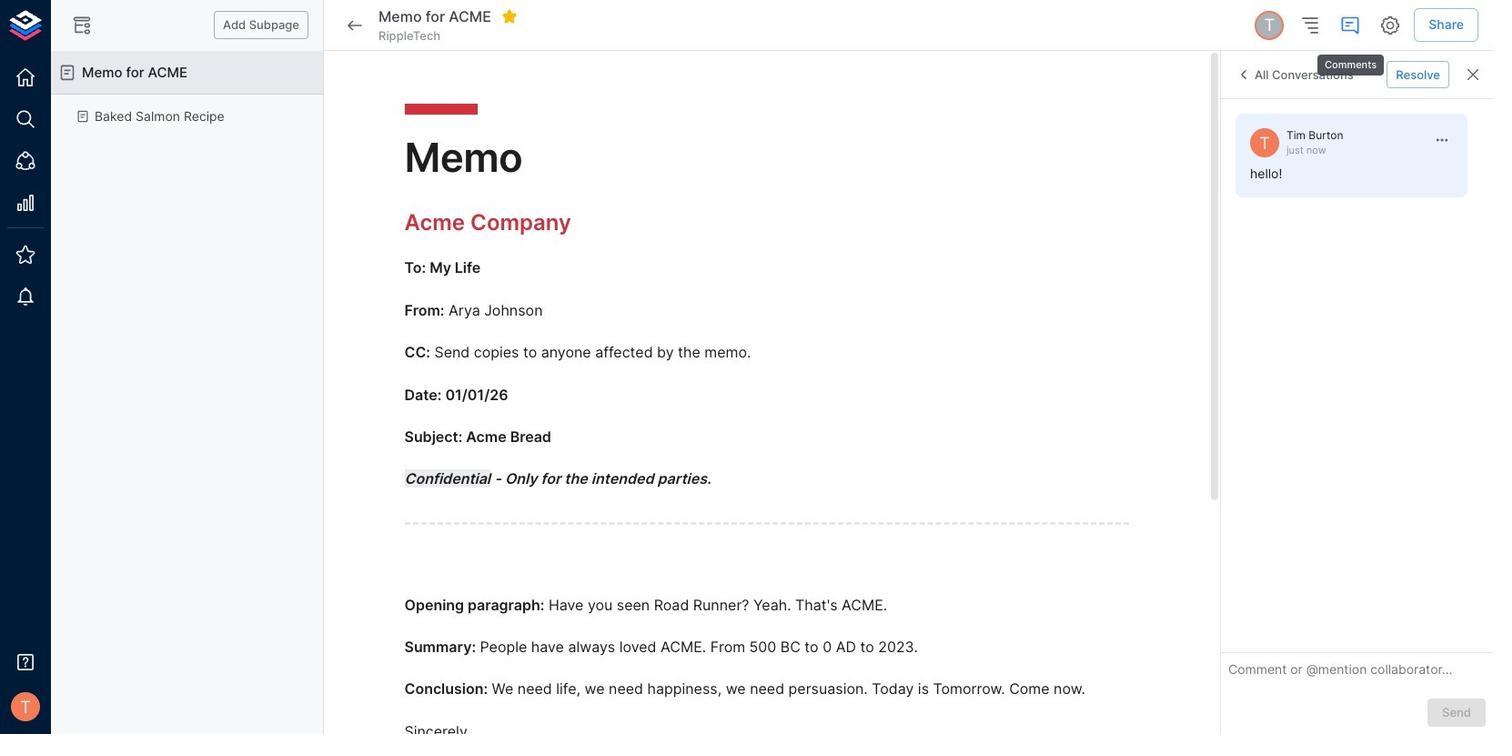 Task type: locate. For each thing, give the bounding box(es) containing it.
settings image
[[1380, 14, 1402, 36]]

remove favorite image
[[501, 9, 518, 25]]

tooltip
[[1316, 42, 1386, 78]]

table of contents image
[[1300, 14, 1322, 36]]

comments image
[[1340, 14, 1362, 36]]

hide wiki image
[[71, 14, 93, 36]]

go back image
[[344, 14, 366, 36]]

Comment or @mention collaborator... text field
[[1229, 661, 1486, 685]]



Task type: vqa. For each thing, say whether or not it's contained in the screenshot.
dialog
no



